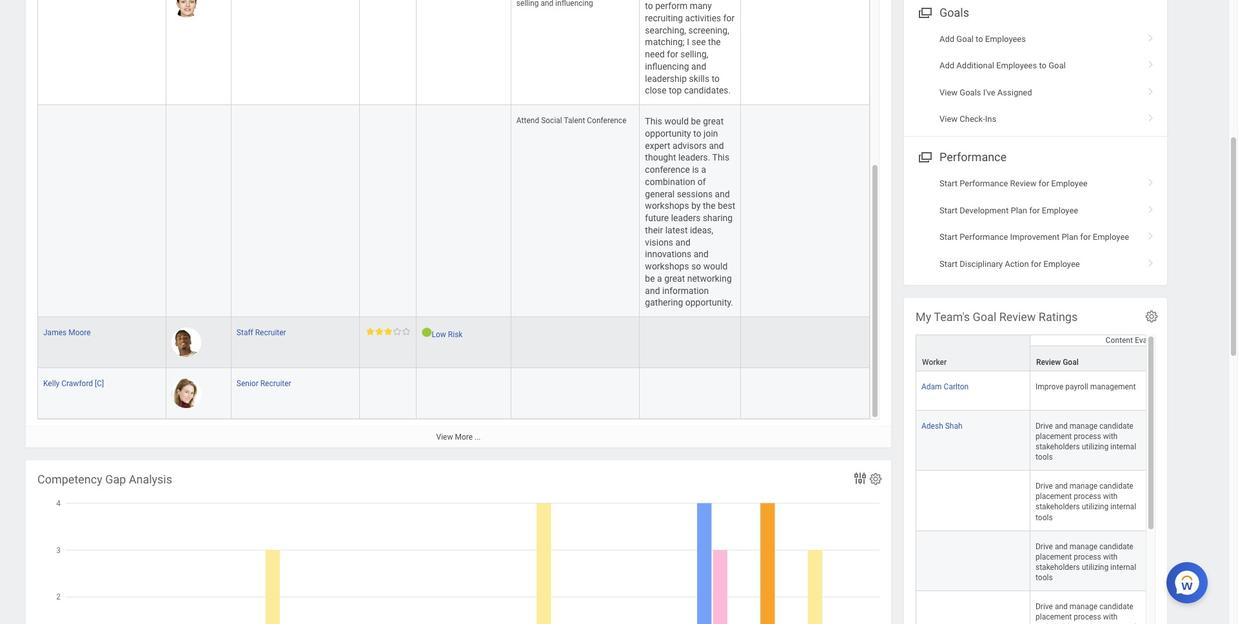 Task type: vqa. For each thing, say whether or not it's contained in the screenshot.
Email Beth Liu Element
no



Task type: describe. For each thing, give the bounding box(es) containing it.
row containing adam carlton
[[916, 371, 1238, 411]]

0 horizontal spatial plan
[[1011, 206, 1027, 215]]

3 utilizing from the top
[[1082, 563, 1109, 572]]

my team's goal review ratings element
[[904, 298, 1238, 624]]

conference
[[645, 165, 690, 175]]

their
[[645, 225, 663, 235]]

and inside the drive and manage candidate placement process with stakeholders utilizing intern
[[1055, 602, 1068, 611]]

start disciplinary action for employee
[[940, 259, 1080, 269]]

configure competency gap analysis image
[[869, 472, 883, 486]]

drive and manage candidate placement process with stakeholders utilizing internal tools inside row
[[1036, 422, 1136, 462]]

employee for start development plan for employee
[[1042, 206, 1079, 215]]

james moore link
[[43, 326, 91, 337]]

performance for review
[[960, 179, 1008, 189]]

view check-ins link
[[904, 106, 1167, 132]]

view for view more ...
[[436, 433, 453, 442]]

view check-ins
[[940, 114, 997, 124]]

list for goals
[[904, 26, 1167, 132]]

competency
[[37, 473, 102, 486]]

start performance review for employee link
[[904, 171, 1167, 197]]

1 horizontal spatial would
[[704, 261, 728, 272]]

general
[[645, 189, 675, 199]]

utilizing inside the drive and manage candidate placement process with stakeholders utilizing intern
[[1082, 623, 1109, 624]]

employees inside add goal to employees link
[[985, 34, 1026, 44]]

senior recruiter
[[237, 379, 291, 388]]

content evaluation - goals
[[1106, 336, 1197, 345]]

disciplinary
[[960, 259, 1003, 269]]

drive and manage candidate placement process with stakeholders utilizing intern
[[1036, 602, 1136, 624]]

employee's photo (kelly crawford [c]) image
[[171, 379, 201, 408]]

to inside add goal to employees link
[[976, 34, 983, 44]]

row containing kelly crawford [c]
[[37, 368, 870, 419]]

manage for 2nd drive and manage candidate placement process with stakeholders utilizing internal tools element from the top
[[1070, 482, 1098, 491]]

candidate for 4th drive and manage candidate placement process with stakeholders utilizing internal tools element from the bottom of the my team's goal review ratings element
[[1100, 422, 1134, 431]]

networking
[[687, 273, 732, 284]]

for for plan
[[1030, 206, 1040, 215]]

goals inside the view goals i've assigned link
[[960, 87, 981, 97]]

recruiter for senior recruiter
[[260, 379, 291, 388]]

best
[[718, 201, 735, 211]]

goal right team's
[[973, 310, 997, 324]]

sessions
[[677, 189, 713, 199]]

adesh shah
[[922, 422, 963, 431]]

employee's photo (james moore) image
[[171, 328, 201, 357]]

recruiter for staff recruiter
[[255, 328, 286, 337]]

view for view goals i've assigned
[[940, 87, 958, 97]]

1 drive and manage candidate placement process with stakeholders utilizing internal tools element from the top
[[1036, 419, 1136, 462]]

review inside start performance review for employee link
[[1010, 179, 1037, 189]]

low risk link
[[432, 328, 463, 339]]

3 drive and manage candidate placement process with stakeholders utilizing internal tools element from the top
[[1036, 540, 1136, 582]]

1 utilizing from the top
[[1082, 443, 1109, 452]]

chevron right image for for
[[1143, 201, 1160, 214]]

with for drive and manage candidate placement process with stakeholders utilizing internal tools element containing drive and manage candidate placement process with stakeholders utilizing intern
[[1103, 613, 1118, 622]]

goal down add goal to employees link
[[1049, 61, 1066, 70]]

manage for drive and manage candidate placement process with stakeholders utilizing internal tools element containing drive and manage candidate placement process with stakeholders utilizing intern
[[1070, 602, 1098, 611]]

start performance improvement plan for employee
[[940, 232, 1129, 242]]

moore
[[68, 328, 91, 337]]

employee for start performance review for employee
[[1051, 179, 1088, 189]]

team's
[[934, 310, 970, 324]]

tools for 2nd drive and manage candidate placement process with stakeholders utilizing internal tools element from the top
[[1036, 513, 1053, 522]]

start performance improvement plan for employee link
[[904, 224, 1167, 251]]

attend social talent conference
[[517, 116, 627, 125]]

carlton
[[944, 382, 969, 391]]

check-
[[960, 114, 985, 124]]

start development plan for employee link
[[904, 197, 1167, 224]]

of
[[698, 177, 706, 187]]

adesh
[[922, 422, 943, 431]]

innovations
[[645, 249, 692, 260]]

to inside this would be great opportunity to join expert advisors and thought leaders. this conference is a combination of general sessions and workshops by the best future leaders sharing their latest ideas, visions and innovations and workshops so would be a great networking and information gathering opportunity.
[[693, 128, 701, 139]]

tools for third drive and manage candidate placement process with stakeholders utilizing internal tools element from the top
[[1036, 573, 1053, 582]]

chevron right image for employees
[[1143, 29, 1160, 42]]

for right improvement
[[1080, 232, 1091, 242]]

payroll
[[1066, 382, 1089, 391]]

senior
[[237, 379, 258, 388]]

gap
[[105, 473, 126, 486]]

configure my team's goal review ratings image
[[1145, 309, 1159, 324]]

improvement
[[1010, 232, 1060, 242]]

start for start performance improvement plan for employee
[[940, 232, 958, 242]]

adam
[[922, 382, 942, 391]]

james
[[43, 328, 67, 337]]

2 utilizing from the top
[[1082, 503, 1109, 512]]

adesh shah link
[[922, 419, 963, 431]]

ideas,
[[690, 225, 713, 235]]

2 internal from the top
[[1111, 503, 1136, 512]]

action
[[1005, 259, 1029, 269]]

3 stakeholders from the top
[[1036, 563, 1080, 572]]

stakeholders inside the drive and manage candidate placement process with stakeholders utilizing intern
[[1036, 623, 1080, 624]]

low risk
[[432, 330, 463, 339]]

talent
[[564, 116, 585, 125]]

ins
[[985, 114, 997, 124]]

drive and manage candidate placement process with stakeholders utilizing internal tools element inside drive and manage candidate placement process with stakeholders utilizing intern row
[[1036, 600, 1136, 624]]

0 vertical spatial be
[[691, 116, 701, 126]]

combination
[[645, 177, 695, 187]]

improve
[[1036, 382, 1064, 391]]

adam carlton
[[922, 382, 969, 391]]

2 drive and manage candidate placement process with stakeholders utilizing internal tools element from the top
[[1036, 479, 1136, 522]]

menu group image for goals
[[916, 3, 933, 20]]

kelly crawford [c]
[[43, 379, 104, 388]]

menu group image for performance
[[916, 148, 933, 165]]

manage for third drive and manage candidate placement process with stakeholders utilizing internal tools element from the top
[[1070, 542, 1098, 551]]

configure and view chart data image
[[853, 471, 868, 486]]

worker button
[[917, 335, 1030, 371]]

opportunity.
[[685, 298, 733, 308]]

i've
[[983, 87, 996, 97]]

visions
[[645, 237, 673, 247]]

0 horizontal spatial would
[[665, 116, 689, 126]]

3 internal from the top
[[1111, 563, 1136, 572]]

competency gap analysis
[[37, 473, 172, 486]]

conference
[[587, 116, 627, 125]]

kelly
[[43, 379, 59, 388]]

...
[[475, 433, 481, 442]]

start development plan for employee
[[940, 206, 1079, 215]]

goal inside popup button
[[1063, 358, 1079, 367]]

0 vertical spatial performance
[[940, 151, 1007, 164]]

tools for 4th drive and manage candidate placement process with stakeholders utilizing internal tools element from the bottom of the my team's goal review ratings element
[[1036, 453, 1053, 462]]

view goals i've assigned
[[940, 87, 1032, 97]]

leaders
[[671, 213, 701, 223]]

assigned
[[998, 87, 1032, 97]]

thought
[[645, 152, 676, 163]]

more
[[455, 433, 473, 442]]

join
[[704, 128, 718, 139]]

ratings
[[1039, 310, 1078, 324]]

row containing adesh shah
[[916, 411, 1238, 471]]

my
[[916, 310, 931, 324]]

my team's performance element
[[26, 0, 891, 448]]

review inside review goal popup button
[[1036, 358, 1061, 367]]

crawford
[[61, 379, 93, 388]]

row containing content evaluation - goals
[[916, 335, 1238, 372]]

staff
[[237, 328, 253, 337]]

add for add goal to employees
[[940, 34, 955, 44]]

chevron right image for start performance improvement plan for employee
[[1143, 228, 1160, 241]]



Task type: locate. For each thing, give the bounding box(es) containing it.
4 chevron right image from the top
[[1143, 228, 1160, 241]]

3 process from the top
[[1074, 553, 1101, 562]]

2 tools from the top
[[1036, 513, 1053, 522]]

3 chevron right image from the top
[[1143, 174, 1160, 187]]

employees inside add additional employees to goal link
[[997, 61, 1037, 70]]

review goal button
[[1031, 346, 1151, 371]]

1 vertical spatial tools
[[1036, 513, 1053, 522]]

this up opportunity
[[645, 116, 662, 126]]

add goal to employees link
[[904, 26, 1167, 52]]

plan down start performance review for employee
[[1011, 206, 1027, 215]]

goal up payroll
[[1063, 358, 1079, 367]]

1 with from the top
[[1103, 432, 1118, 441]]

3 start from the top
[[940, 232, 958, 242]]

employees up assigned
[[997, 61, 1037, 70]]

3 chevron right image from the top
[[1143, 201, 1160, 214]]

0 vertical spatial would
[[665, 116, 689, 126]]

goals right '-' at the right of the page
[[1178, 336, 1197, 345]]

development
[[960, 206, 1009, 215]]

additional
[[957, 61, 994, 70]]

view left check-
[[940, 114, 958, 124]]

process inside the drive and manage candidate placement process with stakeholders utilizing intern
[[1074, 613, 1101, 622]]

chevron right image
[[1143, 29, 1160, 42], [1143, 110, 1160, 123], [1143, 201, 1160, 214]]

employee for start disciplinary action for employee
[[1044, 259, 1080, 269]]

2 vertical spatial drive and manage candidate placement process with stakeholders utilizing internal tools
[[1036, 542, 1136, 582]]

4 with from the top
[[1103, 613, 1118, 622]]

recruiter right staff
[[255, 328, 286, 337]]

placement inside the drive and manage candidate placement process with stakeholders utilizing intern
[[1036, 613, 1072, 622]]

4 stakeholders from the top
[[1036, 623, 1080, 624]]

with inside row
[[1103, 432, 1118, 441]]

the
[[703, 201, 716, 211]]

0 horizontal spatial great
[[664, 273, 685, 284]]

2 candidate from the top
[[1100, 482, 1134, 491]]

review
[[1010, 179, 1037, 189], [1000, 310, 1036, 324], [1036, 358, 1061, 367]]

with for third drive and manage candidate placement process with stakeholders utilizing internal tools element from the top
[[1103, 553, 1118, 562]]

add additional employees to goal link
[[904, 52, 1167, 79]]

candidate inside the drive and manage candidate placement process with stakeholders utilizing intern
[[1100, 602, 1134, 611]]

candidate for drive and manage candidate placement process with stakeholders utilizing internal tools element containing drive and manage candidate placement process with stakeholders utilizing intern
[[1100, 602, 1134, 611]]

row
[[37, 0, 870, 105], [37, 317, 870, 368], [916, 335, 1238, 372], [37, 368, 870, 419], [916, 371, 1238, 411], [916, 411, 1238, 471]]

1 chevron right image from the top
[[1143, 29, 1160, 42]]

workshops down innovations
[[645, 261, 689, 272]]

0 vertical spatial internal
[[1111, 443, 1136, 452]]

start for start development plan for employee
[[940, 206, 958, 215]]

0 vertical spatial this
[[645, 116, 662, 126]]

1 horizontal spatial this
[[712, 152, 730, 163]]

1 placement from the top
[[1036, 432, 1072, 441]]

adam carlton link
[[922, 380, 969, 391]]

analysis
[[129, 473, 172, 486]]

leaders.
[[678, 152, 710, 163]]

1 vertical spatial internal
[[1111, 503, 1136, 512]]

review goal
[[1036, 358, 1079, 367]]

drive and manage candidate placement process with stakeholders utilizing internal tools
[[1036, 422, 1136, 462], [1036, 482, 1136, 522], [1036, 542, 1136, 582]]

tools
[[1036, 453, 1053, 462], [1036, 513, 1053, 522], [1036, 573, 1053, 582]]

worker column header
[[916, 335, 1031, 372]]

be
[[691, 116, 701, 126], [645, 273, 655, 284]]

2 chevron right image from the top
[[1143, 110, 1160, 123]]

tools inside row
[[1036, 453, 1053, 462]]

social
[[541, 116, 562, 125]]

gathering
[[645, 298, 683, 308]]

1 vertical spatial goals
[[960, 87, 981, 97]]

and inside row
[[1055, 422, 1068, 431]]

chevron right image inside start performance review for employee link
[[1143, 174, 1160, 187]]

performance for improvement
[[960, 232, 1008, 242]]

2 vertical spatial review
[[1036, 358, 1061, 367]]

chevron right image inside view check-ins link
[[1143, 110, 1160, 123]]

workshops
[[645, 201, 689, 211], [645, 261, 689, 272]]

meets expectations - performance in line with a solid team contributor. image
[[366, 328, 410, 335]]

2 stakeholders from the top
[[1036, 503, 1080, 512]]

add for add additional employees to goal
[[940, 61, 955, 70]]

1 vertical spatial recruiter
[[260, 379, 291, 388]]

management
[[1090, 382, 1136, 391]]

for right the action
[[1031, 259, 1042, 269]]

0 horizontal spatial to
[[693, 128, 701, 139]]

be up advisors
[[691, 116, 701, 126]]

workshops down general
[[645, 201, 689, 211]]

employees up the add additional employees to goal
[[985, 34, 1026, 44]]

goals left i've
[[960, 87, 981, 97]]

expert
[[645, 140, 671, 151]]

information
[[662, 285, 709, 296]]

chevron right image
[[1143, 56, 1160, 69], [1143, 83, 1160, 96], [1143, 174, 1160, 187], [1143, 228, 1160, 241], [1143, 255, 1160, 267]]

review left ratings
[[1000, 310, 1036, 324]]

2 vertical spatial internal
[[1111, 563, 1136, 572]]

drive and manage candidate placement process with stakeholders utilizing intern row
[[916, 591, 1238, 624]]

candidate
[[1100, 422, 1134, 431], [1100, 482, 1134, 491], [1100, 542, 1134, 551], [1100, 602, 1134, 611]]

internal inside row
[[1111, 443, 1136, 452]]

3 candidate from the top
[[1100, 542, 1134, 551]]

drive for 2nd drive and manage candidate placement process with stakeholders utilizing internal tools element from the top
[[1036, 482, 1053, 491]]

1 vertical spatial performance
[[960, 179, 1008, 189]]

2 workshops from the top
[[645, 261, 689, 272]]

goals inside content evaluation - goals popup button
[[1178, 336, 1197, 345]]

row containing james moore
[[37, 317, 870, 368]]

great up join
[[703, 116, 724, 126]]

view up view check-ins
[[940, 87, 958, 97]]

1 vertical spatial workshops
[[645, 261, 689, 272]]

1 vertical spatial view
[[940, 114, 958, 124]]

1 add from the top
[[940, 34, 955, 44]]

3 with from the top
[[1103, 553, 1118, 562]]

and
[[709, 140, 724, 151], [715, 189, 730, 199], [676, 237, 691, 247], [694, 249, 709, 260], [645, 285, 660, 296], [1055, 422, 1068, 431], [1055, 482, 1068, 491], [1055, 542, 1068, 551], [1055, 602, 1068, 611]]

for for review
[[1039, 179, 1049, 189]]

for down start performance review for employee link
[[1030, 206, 1040, 215]]

1 horizontal spatial be
[[691, 116, 701, 126]]

process for third drive and manage candidate placement process with stakeholders utilizing internal tools element from the top
[[1074, 553, 1101, 562]]

0 vertical spatial add
[[940, 34, 955, 44]]

1 chevron right image from the top
[[1143, 56, 1160, 69]]

view more ... link
[[26, 426, 891, 448]]

content evaluation - goals button
[[1031, 335, 1238, 346]]

review up improve
[[1036, 358, 1061, 367]]

chevron right image inside start performance improvement plan for employee link
[[1143, 228, 1160, 241]]

0 vertical spatial great
[[703, 116, 724, 126]]

with for 4th drive and manage candidate placement process with stakeholders utilizing internal tools element from the bottom of the my team's goal review ratings element
[[1103, 432, 1118, 441]]

advisors
[[673, 140, 707, 151]]

add additional employees to goal
[[940, 61, 1066, 70]]

with for 2nd drive and manage candidate placement process with stakeholders utilizing internal tools element from the top
[[1103, 492, 1118, 501]]

latest
[[665, 225, 688, 235]]

my team's goal review ratings
[[916, 310, 1078, 324]]

risk
[[448, 330, 463, 339]]

chevron right image inside add goal to employees link
[[1143, 29, 1160, 42]]

senior recruiter link
[[237, 377, 291, 388]]

0 horizontal spatial a
[[657, 273, 662, 284]]

drive for 4th drive and manage candidate placement process with stakeholders utilizing internal tools element from the bottom of the my team's goal review ratings element
[[1036, 422, 1053, 431]]

opportunity
[[645, 128, 691, 139]]

0 vertical spatial chevron right image
[[1143, 29, 1160, 42]]

manage inside the drive and manage candidate placement process with stakeholders utilizing intern
[[1070, 602, 1098, 611]]

drive and manage candidate placement process with stakeholders utilizing internal tools element containing drive and manage candidate placement process with stakeholders utilizing intern
[[1036, 600, 1136, 624]]

a right is
[[701, 165, 706, 175]]

james moore
[[43, 328, 91, 337]]

plan right improvement
[[1062, 232, 1078, 242]]

2 horizontal spatial to
[[1039, 61, 1047, 70]]

1 vertical spatial would
[[704, 261, 728, 272]]

1 vertical spatial menu group image
[[916, 148, 933, 165]]

add goal to employees
[[940, 34, 1026, 44]]

performance down check-
[[940, 151, 1007, 164]]

2 vertical spatial view
[[436, 433, 453, 442]]

evaluation
[[1135, 336, 1171, 345]]

add left additional
[[940, 61, 955, 70]]

start inside start development plan for employee link
[[940, 206, 958, 215]]

2 vertical spatial performance
[[960, 232, 1008, 242]]

0 horizontal spatial this
[[645, 116, 662, 126]]

improve payroll management element
[[1036, 380, 1136, 391]]

view more ...
[[436, 433, 481, 442]]

great up information
[[664, 273, 685, 284]]

by
[[692, 201, 701, 211]]

goals up the add goal to employees
[[940, 6, 969, 19]]

0 vertical spatial drive and manage candidate placement process with stakeholders utilizing internal tools
[[1036, 422, 1136, 462]]

0 vertical spatial view
[[940, 87, 958, 97]]

2 list from the top
[[904, 171, 1167, 277]]

1 horizontal spatial a
[[701, 165, 706, 175]]

start disciplinary action for employee link
[[904, 251, 1167, 277]]

1 vertical spatial to
[[1039, 61, 1047, 70]]

-
[[1173, 336, 1176, 345]]

goal up additional
[[957, 34, 974, 44]]

staff recruiter
[[237, 328, 286, 337]]

would up opportunity
[[665, 116, 689, 126]]

start for start performance review for employee
[[940, 179, 958, 189]]

cell
[[37, 0, 166, 105], [231, 0, 360, 105], [360, 0, 417, 105], [417, 0, 511, 105], [741, 0, 870, 105], [37, 105, 166, 317], [166, 105, 231, 317], [231, 105, 360, 317], [360, 105, 417, 317], [417, 105, 511, 317], [741, 105, 870, 317], [511, 317, 640, 368], [640, 317, 741, 368], [741, 317, 870, 368], [360, 368, 417, 419], [417, 368, 511, 419], [511, 368, 640, 419], [640, 368, 741, 419], [741, 368, 870, 419], [916, 471, 1031, 531], [916, 531, 1031, 591], [916, 591, 1031, 624]]

internal
[[1111, 443, 1136, 452], [1111, 503, 1136, 512], [1111, 563, 1136, 572]]

chevron right image inside the 'start disciplinary action for employee' link
[[1143, 255, 1160, 267]]

2 start from the top
[[940, 206, 958, 215]]

0 vertical spatial tools
[[1036, 453, 1053, 462]]

view goals i've assigned link
[[904, 79, 1167, 106]]

list containing add goal to employees
[[904, 26, 1167, 132]]

great
[[703, 116, 724, 126], [664, 273, 685, 284]]

chevron right image for view goals i've assigned
[[1143, 83, 1160, 96]]

list for performance
[[904, 171, 1167, 277]]

add up the add additional employees to goal
[[940, 34, 955, 44]]

candidate for 2nd drive and manage candidate placement process with stakeholders utilizing internal tools element from the top
[[1100, 482, 1134, 491]]

0 vertical spatial workshops
[[645, 201, 689, 211]]

with
[[1103, 432, 1118, 441], [1103, 492, 1118, 501], [1103, 553, 1118, 562], [1103, 613, 1118, 622]]

1 stakeholders from the top
[[1036, 443, 1080, 452]]

0 vertical spatial menu group image
[[916, 3, 933, 20]]

for for action
[[1031, 259, 1042, 269]]

chevron right image inside the view goals i've assigned link
[[1143, 83, 1160, 96]]

goals
[[940, 6, 969, 19], [960, 87, 981, 97], [1178, 336, 1197, 345]]

1 menu group image from the top
[[916, 3, 933, 20]]

would up networking
[[704, 261, 728, 272]]

1 drive and manage candidate placement process with stakeholders utilizing internal tools from the top
[[1036, 422, 1136, 462]]

start inside start performance improvement plan for employee link
[[940, 232, 958, 242]]

this worker has low retention risk. image
[[422, 328, 432, 337]]

this worker has low retention risk. element
[[422, 328, 506, 340]]

start for start disciplinary action for employee
[[940, 259, 958, 269]]

placement for 2nd drive and manage candidate placement process with stakeholders utilizing internal tools element from the top
[[1036, 492, 1072, 501]]

1 horizontal spatial to
[[976, 34, 983, 44]]

1 internal from the top
[[1111, 443, 1136, 452]]

drive for drive and manage candidate placement process with stakeholders utilizing internal tools element containing drive and manage candidate placement process with stakeholders utilizing intern
[[1036, 602, 1053, 611]]

list containing start performance review for employee
[[904, 171, 1167, 277]]

1 vertical spatial add
[[940, 61, 955, 70]]

performance
[[940, 151, 1007, 164], [960, 179, 1008, 189], [960, 232, 1008, 242]]

improve payroll management
[[1036, 382, 1136, 391]]

4 candidate from the top
[[1100, 602, 1134, 611]]

drive and manage candidate placement process with stakeholders utilizing internal tools row
[[916, 471, 1238, 531], [916, 531, 1238, 591]]

employee's photo (jacqueline desjardins) image
[[171, 0, 201, 18]]

start inside start performance review for employee link
[[940, 179, 958, 189]]

2 vertical spatial to
[[693, 128, 701, 139]]

2 menu group image from the top
[[916, 148, 933, 165]]

for up start development plan for employee link at the top
[[1039, 179, 1049, 189]]

plan
[[1011, 206, 1027, 215], [1062, 232, 1078, 242]]

placement for third drive and manage candidate placement process with stakeholders utilizing internal tools element from the top
[[1036, 553, 1072, 562]]

2 drive and manage candidate placement process with stakeholders utilizing internal tools from the top
[[1036, 482, 1136, 522]]

0 vertical spatial goals
[[940, 6, 969, 19]]

1 start from the top
[[940, 179, 958, 189]]

1 workshops from the top
[[645, 201, 689, 211]]

employee
[[1051, 179, 1088, 189], [1042, 206, 1079, 215], [1093, 232, 1129, 242], [1044, 259, 1080, 269]]

1 vertical spatial plan
[[1062, 232, 1078, 242]]

to down add goal to employees link
[[1039, 61, 1047, 70]]

2 drive from the top
[[1036, 482, 1053, 491]]

0 vertical spatial list
[[904, 26, 1167, 132]]

1 list from the top
[[904, 26, 1167, 132]]

with inside the drive and manage candidate placement process with stakeholders utilizing intern
[[1103, 613, 1118, 622]]

4 manage from the top
[[1070, 602, 1098, 611]]

4 drive from the top
[[1036, 602, 1053, 611]]

1 vertical spatial employees
[[997, 61, 1037, 70]]

drive for third drive and manage candidate placement process with stakeholders utilizing internal tools element from the top
[[1036, 542, 1053, 551]]

2 drive and manage candidate placement process with stakeholders utilizing internal tools row from the top
[[916, 531, 1238, 591]]

4 placement from the top
[[1036, 613, 1072, 622]]

4 drive and manage candidate placement process with stakeholders utilizing internal tools element from the top
[[1036, 600, 1136, 624]]

0 vertical spatial employees
[[985, 34, 1026, 44]]

start performance review for employee
[[940, 179, 1088, 189]]

view inside my team's performance "element"
[[436, 433, 453, 442]]

to inside add additional employees to goal link
[[1039, 61, 1047, 70]]

list
[[904, 26, 1167, 132], [904, 171, 1167, 277]]

chevron right image inside add additional employees to goal link
[[1143, 56, 1160, 69]]

so
[[692, 261, 701, 272]]

2 process from the top
[[1074, 492, 1101, 501]]

drive
[[1036, 422, 1053, 431], [1036, 482, 1053, 491], [1036, 542, 1053, 551], [1036, 602, 1053, 611]]

be up gathering
[[645, 273, 655, 284]]

1 vertical spatial chevron right image
[[1143, 110, 1160, 123]]

would
[[665, 116, 689, 126], [704, 261, 728, 272]]

manage for 4th drive and manage candidate placement process with stakeholders utilizing internal tools element from the bottom of the my team's goal review ratings element
[[1070, 422, 1098, 431]]

1 vertical spatial review
[[1000, 310, 1036, 324]]

is
[[692, 165, 699, 175]]

recruiter right senior
[[260, 379, 291, 388]]

review up start development plan for employee link at the top
[[1010, 179, 1037, 189]]

process for 4th drive and manage candidate placement process with stakeholders utilizing internal tools element from the bottom of the my team's goal review ratings element
[[1074, 432, 1101, 441]]

manage
[[1070, 422, 1098, 431], [1070, 482, 1098, 491], [1070, 542, 1098, 551], [1070, 602, 1098, 611]]

menu group image
[[916, 3, 933, 20], [916, 148, 933, 165]]

0 vertical spatial review
[[1010, 179, 1037, 189]]

[c]
[[95, 379, 104, 388]]

utilizing
[[1082, 443, 1109, 452], [1082, 503, 1109, 512], [1082, 563, 1109, 572], [1082, 623, 1109, 624]]

5 chevron right image from the top
[[1143, 255, 1160, 267]]

candidate for third drive and manage candidate placement process with stakeholders utilizing internal tools element from the top
[[1100, 542, 1134, 551]]

to
[[976, 34, 983, 44], [1039, 61, 1047, 70], [693, 128, 701, 139]]

1 horizontal spatial plan
[[1062, 232, 1078, 242]]

chevron right image for start disciplinary action for employee
[[1143, 255, 1160, 267]]

3 placement from the top
[[1036, 553, 1072, 562]]

0 horizontal spatial be
[[645, 273, 655, 284]]

future
[[645, 213, 669, 223]]

staff recruiter link
[[237, 326, 286, 337]]

2 vertical spatial tools
[[1036, 573, 1053, 582]]

1 tools from the top
[[1036, 453, 1053, 462]]

low
[[432, 330, 446, 339]]

this down join
[[712, 152, 730, 163]]

1 vertical spatial a
[[657, 273, 662, 284]]

0 vertical spatial recruiter
[[255, 328, 286, 337]]

to left join
[[693, 128, 701, 139]]

1 manage from the top
[[1070, 422, 1098, 431]]

employees
[[985, 34, 1026, 44], [997, 61, 1037, 70]]

a up gathering
[[657, 273, 662, 284]]

competency gap analysis element
[[26, 460, 891, 624]]

view for view check-ins
[[940, 114, 958, 124]]

2 add from the top
[[940, 61, 955, 70]]

sharing
[[703, 213, 733, 223]]

1 vertical spatial drive and manage candidate placement process with stakeholders utilizing internal tools
[[1036, 482, 1136, 522]]

1 vertical spatial great
[[664, 273, 685, 284]]

attend
[[517, 116, 539, 125]]

view left more
[[436, 433, 453, 442]]

0 vertical spatial to
[[976, 34, 983, 44]]

1 drive and manage candidate placement process with stakeholders utilizing internal tools row from the top
[[916, 471, 1238, 531]]

2 chevron right image from the top
[[1143, 83, 1160, 96]]

2 vertical spatial chevron right image
[[1143, 201, 1160, 214]]

placement for drive and manage candidate placement process with stakeholders utilizing internal tools element containing drive and manage candidate placement process with stakeholders utilizing intern
[[1036, 613, 1072, 622]]

1 vertical spatial this
[[712, 152, 730, 163]]

drive inside the drive and manage candidate placement process with stakeholders utilizing intern
[[1036, 602, 1053, 611]]

add
[[940, 34, 955, 44], [940, 61, 955, 70]]

1 process from the top
[[1074, 432, 1101, 441]]

2 manage from the top
[[1070, 482, 1098, 491]]

process for drive and manage candidate placement process with stakeholders utilizing internal tools element containing drive and manage candidate placement process with stakeholders utilizing intern
[[1074, 613, 1101, 622]]

recruiter
[[255, 328, 286, 337], [260, 379, 291, 388]]

2 placement from the top
[[1036, 492, 1072, 501]]

2 vertical spatial goals
[[1178, 336, 1197, 345]]

4 process from the top
[[1074, 613, 1101, 622]]

3 drive from the top
[[1036, 542, 1053, 551]]

0 vertical spatial a
[[701, 165, 706, 175]]

performance down development
[[960, 232, 1008, 242]]

0 vertical spatial plan
[[1011, 206, 1027, 215]]

content
[[1106, 336, 1133, 345]]

4 start from the top
[[940, 259, 958, 269]]

1 vertical spatial be
[[645, 273, 655, 284]]

this would be great opportunity to join expert advisors and thought leaders. this conference is a combination of general sessions and workshops by the best future leaders sharing their latest ideas, visions and innovations and workshops so would be a great networking and information gathering opportunity. row
[[37, 105, 870, 317]]

drive and manage candidate placement process with stakeholders utilizing internal tools element
[[1036, 419, 1136, 462], [1036, 479, 1136, 522], [1036, 540, 1136, 582], [1036, 600, 1136, 624]]

shah
[[945, 422, 963, 431]]

a
[[701, 165, 706, 175], [657, 273, 662, 284]]

1 drive from the top
[[1036, 422, 1053, 431]]

to up additional
[[976, 34, 983, 44]]

start inside the 'start disciplinary action for employee' link
[[940, 259, 958, 269]]

process for 2nd drive and manage candidate placement process with stakeholders utilizing internal tools element from the top
[[1074, 492, 1101, 501]]

worker
[[922, 358, 947, 367]]

chevron right image for add additional employees to goal
[[1143, 56, 1160, 69]]

1 vertical spatial list
[[904, 171, 1167, 277]]

1 candidate from the top
[[1100, 422, 1134, 431]]

review goal row
[[916, 346, 1238, 371]]

4 utilizing from the top
[[1082, 623, 1109, 624]]

3 drive and manage candidate placement process with stakeholders utilizing internal tools from the top
[[1036, 542, 1136, 582]]

chevron right image for start performance review for employee
[[1143, 174, 1160, 187]]

1 horizontal spatial great
[[703, 116, 724, 126]]

2 with from the top
[[1103, 492, 1118, 501]]

3 tools from the top
[[1036, 573, 1053, 582]]

placement
[[1036, 432, 1072, 441], [1036, 492, 1072, 501], [1036, 553, 1072, 562], [1036, 613, 1072, 622]]

3 manage from the top
[[1070, 542, 1098, 551]]

performance up development
[[960, 179, 1008, 189]]

placement for 4th drive and manage candidate placement process with stakeholders utilizing internal tools element from the bottom of the my team's goal review ratings element
[[1036, 432, 1072, 441]]

chevron right image inside start development plan for employee link
[[1143, 201, 1160, 214]]



